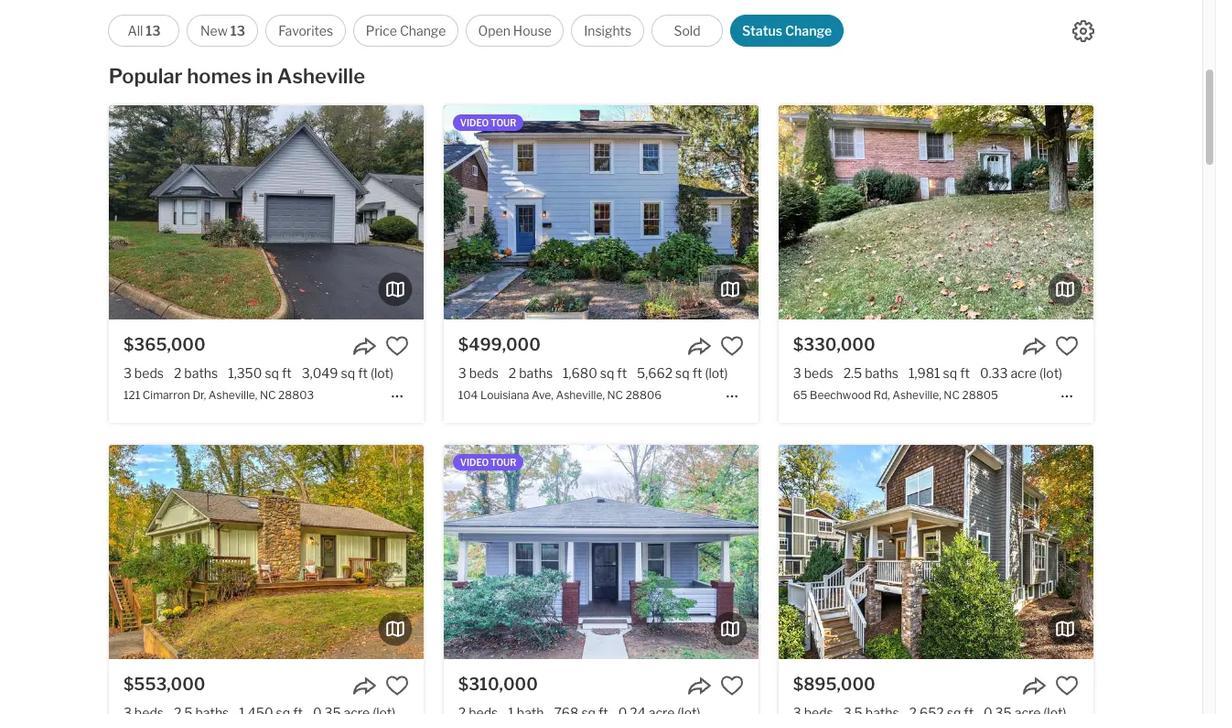 Task type: describe. For each thing, give the bounding box(es) containing it.
Favorites radio
[[266, 15, 346, 47]]

homes
[[187, 64, 252, 88]]

asheville, for $330,000
[[893, 389, 942, 402]]

beds for $330,000
[[804, 365, 834, 381]]

nc for $499,000
[[608, 389, 624, 402]]

1 photo of 104 louisiana ave, asheville, nc 28806 image from the left
[[129, 105, 444, 320]]

beds for $499,000
[[469, 365, 499, 381]]

1 photo of 33 liberty st, asheville, nc 28803 image from the left
[[129, 445, 444, 660]]

2 sq from the left
[[341, 365, 355, 381]]

0.33
[[980, 365, 1008, 381]]

favorite button checkbox for $499,000
[[721, 334, 744, 358]]

3 for $499,000
[[458, 365, 467, 381]]

cimarron
[[143, 389, 190, 402]]

3 photo of 84 bassett rd, asheville, nc 28804 image from the left
[[1094, 445, 1217, 660]]

65 beechwood rd, asheville, nc 28805
[[793, 389, 999, 402]]

1 photo of 84 bassett rd, asheville, nc 28804 image from the left
[[464, 445, 779, 660]]

rd,
[[874, 389, 891, 402]]

asheville
[[277, 64, 365, 88]]

$365,000
[[123, 335, 206, 354]]

favorites
[[279, 23, 333, 38]]

5,662
[[637, 365, 673, 381]]

sq for $330,000
[[944, 365, 958, 381]]

104
[[458, 389, 478, 402]]

4 sq from the left
[[676, 365, 690, 381]]

status change
[[743, 23, 832, 38]]

ft for $330,000
[[961, 365, 970, 381]]

all 13
[[128, 23, 161, 38]]

$553,000
[[123, 675, 206, 694]]

28806
[[626, 389, 662, 402]]

change for price change
[[400, 23, 446, 38]]

new 13
[[200, 23, 245, 38]]

open house
[[478, 23, 552, 38]]

option group containing all
[[108, 15, 844, 47]]

2 baths for $365,000
[[174, 365, 218, 381]]

ft for $365,000
[[282, 365, 292, 381]]

video for $310,000
[[460, 457, 489, 468]]

popular
[[109, 64, 183, 88]]

louisiana
[[481, 389, 530, 402]]

change for status change
[[786, 23, 832, 38]]

3 photo of 39 spooks branch ext, asheville, nc 28804 image from the left
[[424, 445, 739, 660]]

2 photo of 121 cimarron dr, asheville, nc 28803 image from the left
[[109, 105, 424, 320]]

$330,000
[[793, 335, 876, 354]]

3,049
[[302, 365, 338, 381]]

favorite button image for $365,000
[[386, 334, 409, 358]]

13 for new 13
[[231, 23, 245, 38]]

favorite button image for $895,000
[[1056, 674, 1079, 698]]

baths for $330,000
[[865, 365, 899, 381]]

favorite button checkbox for $310,000
[[721, 674, 744, 698]]

favorite button checkbox for $330,000
[[1056, 334, 1079, 358]]

1 photo of 39 spooks branch ext, asheville, nc 28804 image from the left
[[0, 445, 109, 660]]

28805
[[963, 389, 999, 402]]

beds for $365,000
[[134, 365, 164, 381]]

3,049 sq ft (lot)
[[302, 365, 394, 381]]

in
[[256, 64, 273, 88]]

3 photo of 65 beechwood rd, asheville, nc 28805 image from the left
[[1094, 105, 1217, 320]]

3 photo of 33 liberty st, asheville, nc 28803 image from the left
[[759, 445, 1074, 660]]

121 cimarron dr, asheville, nc 28803
[[123, 389, 314, 402]]

price change
[[366, 23, 446, 38]]

favorite button checkbox for $365,000
[[386, 334, 409, 358]]

asheville, for $499,000
[[556, 389, 605, 402]]

tour for $310,000
[[491, 457, 517, 468]]

$499,000
[[458, 335, 541, 354]]

video for $499,000
[[460, 117, 489, 128]]



Task type: vqa. For each thing, say whether or not it's contained in the screenshot.
'2' corresponding to $365,000
yes



Task type: locate. For each thing, give the bounding box(es) containing it.
2 beds from the left
[[469, 365, 499, 381]]

5 sq from the left
[[944, 365, 958, 381]]

1 video tour from the top
[[460, 117, 517, 128]]

favorite button image for $499,000
[[721, 334, 744, 358]]

photo of 84 bassett rd, asheville, nc 28804 image
[[464, 445, 779, 660], [779, 445, 1094, 660], [1094, 445, 1217, 660]]

0 horizontal spatial change
[[400, 23, 446, 38]]

0 horizontal spatial 13
[[146, 23, 161, 38]]

0 horizontal spatial 2
[[174, 365, 182, 381]]

(lot) right the acre
[[1040, 365, 1063, 381]]

0 horizontal spatial favorite button image
[[386, 674, 409, 698]]

2 13 from the left
[[231, 23, 245, 38]]

5,662 sq ft (lot)
[[637, 365, 728, 381]]

nc left 28806 at the bottom right
[[608, 389, 624, 402]]

baths up the ave,
[[519, 365, 553, 381]]

3 for $330,000
[[793, 365, 802, 381]]

video tour for $499,000
[[460, 117, 517, 128]]

baths up 'rd,'
[[865, 365, 899, 381]]

2 for $365,000
[[174, 365, 182, 381]]

nc down 1,350 sq ft in the left bottom of the page
[[260, 389, 276, 402]]

1 vertical spatial tour
[[491, 457, 517, 468]]

1 video from the top
[[460, 117, 489, 128]]

1 beds from the left
[[134, 365, 164, 381]]

1 horizontal spatial baths
[[519, 365, 553, 381]]

2 favorite button image from the left
[[721, 334, 744, 358]]

1 ft from the left
[[282, 365, 292, 381]]

asheville,
[[209, 389, 258, 402], [556, 389, 605, 402], [893, 389, 942, 402]]

1 asheville, from the left
[[209, 389, 258, 402]]

change
[[400, 23, 446, 38], [786, 23, 832, 38]]

photo of 33 liberty st, asheville, nc 28803 image
[[129, 445, 444, 660], [444, 445, 759, 660], [759, 445, 1074, 660]]

1 2 baths from the left
[[174, 365, 218, 381]]

sold
[[674, 23, 701, 38]]

house
[[514, 23, 552, 38]]

3 beds up 121
[[123, 365, 164, 381]]

2 horizontal spatial nc
[[944, 389, 960, 402]]

ft up 28803
[[282, 365, 292, 381]]

sq
[[265, 365, 279, 381], [341, 365, 355, 381], [600, 365, 615, 381], [676, 365, 690, 381], [944, 365, 958, 381]]

beds up the 104
[[469, 365, 499, 381]]

(lot) for $499,000
[[705, 365, 728, 381]]

1 favorite button image from the left
[[386, 334, 409, 358]]

(lot) right '3,049'
[[371, 365, 394, 381]]

2 baths from the left
[[519, 365, 553, 381]]

sq right 5,662 on the right of page
[[676, 365, 690, 381]]

asheville, for $365,000
[[209, 389, 258, 402]]

nc for $365,000
[[260, 389, 276, 402]]

1 horizontal spatial nc
[[608, 389, 624, 402]]

2 horizontal spatial baths
[[865, 365, 899, 381]]

beds up 65
[[804, 365, 834, 381]]

favorite button image up the 3,049 sq ft (lot) on the left bottom of the page
[[386, 334, 409, 358]]

2 nc from the left
[[608, 389, 624, 402]]

favorite button image
[[386, 334, 409, 358], [721, 334, 744, 358], [1056, 334, 1079, 358]]

sq for $365,000
[[265, 365, 279, 381]]

photo of 121 cimarron dr, asheville, nc 28803 image
[[0, 105, 109, 320], [109, 105, 424, 320], [424, 105, 739, 320]]

3 ft from the left
[[617, 365, 627, 381]]

13 inside new radio
[[231, 23, 245, 38]]

1 photo of 65 beechwood rd, asheville, nc 28805 image from the left
[[464, 105, 779, 320]]

ft right 5,662 on the right of page
[[693, 365, 703, 381]]

2 baths
[[174, 365, 218, 381], [509, 365, 553, 381]]

insights
[[584, 23, 632, 38]]

nc down 1,981 sq ft
[[944, 389, 960, 402]]

sq right '3,049'
[[341, 365, 355, 381]]

0 horizontal spatial baths
[[184, 365, 218, 381]]

3 3 beds from the left
[[793, 365, 834, 381]]

favorite button image up the 5,662 sq ft (lot)
[[721, 334, 744, 358]]

2 photo of 104 louisiana ave, asheville, nc 28806 image from the left
[[444, 105, 759, 320]]

2.5 baths
[[844, 365, 899, 381]]

0 horizontal spatial 3 beds
[[123, 365, 164, 381]]

2 asheville, from the left
[[556, 389, 605, 402]]

$895,000
[[793, 675, 876, 694]]

video tour
[[460, 117, 517, 128], [460, 457, 517, 468]]

3 favorite button image from the left
[[1056, 674, 1079, 698]]

2 horizontal spatial 3
[[793, 365, 802, 381]]

2 horizontal spatial beds
[[804, 365, 834, 381]]

2 tour from the top
[[491, 457, 517, 468]]

ft
[[282, 365, 292, 381], [358, 365, 368, 381], [617, 365, 627, 381], [693, 365, 703, 381], [961, 365, 970, 381]]

status
[[743, 23, 783, 38]]

1 tour from the top
[[491, 117, 517, 128]]

3 photo of 104 louisiana ave, asheville, nc 28806 image from the left
[[759, 105, 1074, 320]]

1 horizontal spatial 3
[[458, 365, 467, 381]]

2 3 beds from the left
[[458, 365, 499, 381]]

3 beds up 65
[[793, 365, 834, 381]]

2 baths up dr,
[[174, 365, 218, 381]]

3 beds for $365,000
[[123, 365, 164, 381]]

beds up 121
[[134, 365, 164, 381]]

3 beds
[[123, 365, 164, 381], [458, 365, 499, 381], [793, 365, 834, 381]]

1,981
[[909, 365, 941, 381]]

tour for $499,000
[[491, 117, 517, 128]]

0.33 acre (lot)
[[980, 365, 1063, 381]]

photo of 65 beechwood rd, asheville, nc 28805 image
[[464, 105, 779, 320], [779, 105, 1094, 320], [1094, 105, 1217, 320]]

3 up 65
[[793, 365, 802, 381]]

Price Change radio
[[353, 15, 459, 47]]

Open House radio
[[466, 15, 564, 47]]

favorite button image
[[386, 674, 409, 698], [721, 674, 744, 698], [1056, 674, 1079, 698]]

65
[[793, 389, 808, 402]]

1 horizontal spatial asheville,
[[556, 389, 605, 402]]

favorite button checkbox for $553,000
[[386, 674, 409, 698]]

1 baths from the left
[[184, 365, 218, 381]]

ft up 28806 at the bottom right
[[617, 365, 627, 381]]

ft right '3,049'
[[358, 365, 368, 381]]

104 louisiana ave, asheville, nc 28806
[[458, 389, 662, 402]]

1 photo of 121 cimarron dr, asheville, nc 28803 image from the left
[[0, 105, 109, 320]]

1 horizontal spatial change
[[786, 23, 832, 38]]

2 horizontal spatial asheville,
[[893, 389, 942, 402]]

0 horizontal spatial favorite button image
[[386, 334, 409, 358]]

(lot)
[[371, 365, 394, 381], [705, 365, 728, 381], [1040, 365, 1063, 381]]

beechwood
[[810, 389, 872, 402]]

2 photo of 39 spooks branch ext, asheville, nc 28804 image from the left
[[109, 445, 424, 660]]

favorite button image for $553,000
[[386, 674, 409, 698]]

4 ft from the left
[[693, 365, 703, 381]]

3 up the 104
[[458, 365, 467, 381]]

0 horizontal spatial 3
[[123, 365, 132, 381]]

New radio
[[187, 15, 259, 47]]

2 (lot) from the left
[[705, 365, 728, 381]]

option group
[[108, 15, 844, 47]]

open
[[478, 23, 511, 38]]

tour
[[491, 117, 517, 128], [491, 457, 517, 468]]

13
[[146, 23, 161, 38], [231, 23, 245, 38]]

2 favorite button image from the left
[[721, 674, 744, 698]]

ft for $499,000
[[617, 365, 627, 381]]

1 vertical spatial favorite button checkbox
[[721, 674, 744, 698]]

sq right 1,680
[[600, 365, 615, 381]]

3 for $365,000
[[123, 365, 132, 381]]

video
[[460, 117, 489, 128], [460, 457, 489, 468]]

Status Change radio
[[731, 15, 844, 47]]

(lot) for $365,000
[[371, 365, 394, 381]]

1,350 sq ft
[[228, 365, 292, 381]]

nc for $330,000
[[944, 389, 960, 402]]

3 (lot) from the left
[[1040, 365, 1063, 381]]

5 ft from the left
[[961, 365, 970, 381]]

121
[[123, 389, 140, 402]]

1,680 sq ft
[[563, 365, 627, 381]]

popular homes in asheville
[[109, 64, 365, 88]]

2 baths for $499,000
[[509, 365, 553, 381]]

1 (lot) from the left
[[371, 365, 394, 381]]

0 horizontal spatial favorite button checkbox
[[721, 674, 744, 698]]

photo of 104 louisiana ave, asheville, nc 28806 image
[[129, 105, 444, 320], [444, 105, 759, 320], [759, 105, 1074, 320]]

favorite button image up 0.33 acre (lot)
[[1056, 334, 1079, 358]]

asheville, down 1,981
[[893, 389, 942, 402]]

2
[[174, 365, 182, 381], [509, 365, 517, 381]]

0 vertical spatial favorite button checkbox
[[1056, 334, 1079, 358]]

2 2 baths from the left
[[509, 365, 553, 381]]

acre
[[1011, 365, 1037, 381]]

2 2 from the left
[[509, 365, 517, 381]]

all
[[128, 23, 143, 38]]

Insights radio
[[572, 15, 645, 47]]

2 horizontal spatial 3 beds
[[793, 365, 834, 381]]

baths for $499,000
[[519, 365, 553, 381]]

1 horizontal spatial favorite button image
[[721, 674, 744, 698]]

2 video from the top
[[460, 457, 489, 468]]

1 13 from the left
[[146, 23, 161, 38]]

2 video tour from the top
[[460, 457, 517, 468]]

0 horizontal spatial (lot)
[[371, 365, 394, 381]]

2 change from the left
[[786, 23, 832, 38]]

3 photo of 121 cimarron dr, asheville, nc 28803 image from the left
[[424, 105, 739, 320]]

13 right "all" on the top of page
[[146, 23, 161, 38]]

1,680
[[563, 365, 598, 381]]

3 nc from the left
[[944, 389, 960, 402]]

1 horizontal spatial 2
[[509, 365, 517, 381]]

0 vertical spatial tour
[[491, 117, 517, 128]]

2 horizontal spatial (lot)
[[1040, 365, 1063, 381]]

ave,
[[532, 389, 554, 402]]

1 nc from the left
[[260, 389, 276, 402]]

3 beds for $499,000
[[458, 365, 499, 381]]

favorite button checkbox
[[386, 334, 409, 358], [721, 334, 744, 358], [386, 674, 409, 698], [1056, 674, 1079, 698]]

change right price on the left of page
[[400, 23, 446, 38]]

dr,
[[193, 389, 206, 402]]

favorite button image for $310,000
[[721, 674, 744, 698]]

1 sq from the left
[[265, 365, 279, 381]]

3 beds for $330,000
[[793, 365, 834, 381]]

ft up 28805
[[961, 365, 970, 381]]

13 inside all radio
[[146, 23, 161, 38]]

2 for $499,000
[[509, 365, 517, 381]]

13 right new
[[231, 23, 245, 38]]

2 photo of 84 bassett rd, asheville, nc 28804 image from the left
[[779, 445, 1094, 660]]

2 up cimarron
[[174, 365, 182, 381]]

photo of 39 spooks branch ext, asheville, nc 28804 image
[[0, 445, 109, 660], [109, 445, 424, 660], [424, 445, 739, 660]]

2 up the louisiana
[[509, 365, 517, 381]]

1 horizontal spatial beds
[[469, 365, 499, 381]]

nc
[[260, 389, 276, 402], [608, 389, 624, 402], [944, 389, 960, 402]]

3 up 121
[[123, 365, 132, 381]]

asheville, down 1,680
[[556, 389, 605, 402]]

price
[[366, 23, 397, 38]]

1 3 from the left
[[123, 365, 132, 381]]

1 horizontal spatial (lot)
[[705, 365, 728, 381]]

3 sq from the left
[[600, 365, 615, 381]]

2 baths up the ave,
[[509, 365, 553, 381]]

favorite button image for $330,000
[[1056, 334, 1079, 358]]

favorite button checkbox
[[1056, 334, 1079, 358], [721, 674, 744, 698]]

baths
[[184, 365, 218, 381], [519, 365, 553, 381], [865, 365, 899, 381]]

2 photo of 33 liberty st, asheville, nc 28803 image from the left
[[444, 445, 759, 660]]

0 vertical spatial video tour
[[460, 117, 517, 128]]

3 favorite button image from the left
[[1056, 334, 1079, 358]]

3 asheville, from the left
[[893, 389, 942, 402]]

13 for all 13
[[146, 23, 161, 38]]

asheville, down 1,350
[[209, 389, 258, 402]]

1 vertical spatial video
[[460, 457, 489, 468]]

1 favorite button image from the left
[[386, 674, 409, 698]]

0 vertical spatial video
[[460, 117, 489, 128]]

3 baths from the left
[[865, 365, 899, 381]]

1 horizontal spatial 2 baths
[[509, 365, 553, 381]]

1 3 beds from the left
[[123, 365, 164, 381]]

2 ft from the left
[[358, 365, 368, 381]]

28803
[[278, 389, 314, 402]]

1 horizontal spatial favorite button image
[[721, 334, 744, 358]]

1 change from the left
[[400, 23, 446, 38]]

1 horizontal spatial 3 beds
[[458, 365, 499, 381]]

2 3 from the left
[[458, 365, 467, 381]]

All radio
[[108, 15, 180, 47]]

1 horizontal spatial 13
[[231, 23, 245, 38]]

sq right 1,981
[[944, 365, 958, 381]]

sq for $499,000
[[600, 365, 615, 381]]

3 beds from the left
[[804, 365, 834, 381]]

0 horizontal spatial beds
[[134, 365, 164, 381]]

video tour for $310,000
[[460, 457, 517, 468]]

(lot) right 5,662 on the right of page
[[705, 365, 728, 381]]

1 vertical spatial video tour
[[460, 457, 517, 468]]

0 horizontal spatial nc
[[260, 389, 276, 402]]

1,350
[[228, 365, 262, 381]]

$310,000
[[458, 675, 538, 694]]

2 horizontal spatial favorite button image
[[1056, 674, 1079, 698]]

beds
[[134, 365, 164, 381], [469, 365, 499, 381], [804, 365, 834, 381]]

baths up dr,
[[184, 365, 218, 381]]

3 3 from the left
[[793, 365, 802, 381]]

3 beds up the 104
[[458, 365, 499, 381]]

2 photo of 65 beechwood rd, asheville, nc 28805 image from the left
[[779, 105, 1094, 320]]

sq right 1,350
[[265, 365, 279, 381]]

2.5
[[844, 365, 863, 381]]

Sold radio
[[652, 15, 723, 47]]

2 horizontal spatial favorite button image
[[1056, 334, 1079, 358]]

new
[[200, 23, 228, 38]]

1 horizontal spatial favorite button checkbox
[[1056, 334, 1079, 358]]

1,981 sq ft
[[909, 365, 970, 381]]

favorite button checkbox for $895,000
[[1056, 674, 1079, 698]]

0 horizontal spatial 2 baths
[[174, 365, 218, 381]]

3
[[123, 365, 132, 381], [458, 365, 467, 381], [793, 365, 802, 381]]

baths for $365,000
[[184, 365, 218, 381]]

1 2 from the left
[[174, 365, 182, 381]]

change right "status"
[[786, 23, 832, 38]]

0 horizontal spatial asheville,
[[209, 389, 258, 402]]



